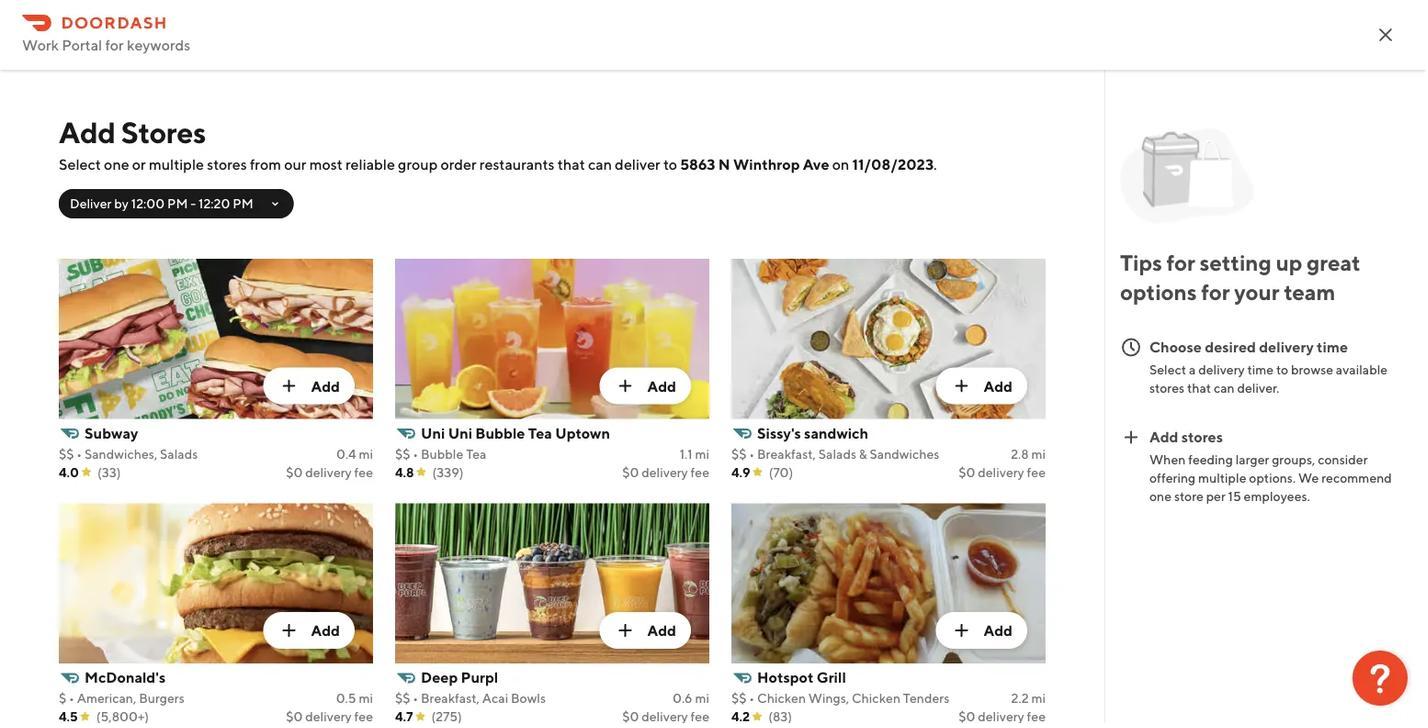 Task type: vqa. For each thing, say whether or not it's contained in the screenshot.


Task type: locate. For each thing, give the bounding box(es) containing it.
$$ up 4.8
[[395, 447, 410, 462]]

add stores select one or multiple stores from our most reliable group order restaurants that can deliver to 5863 n winthrop ave on 11/08/2023 .
[[59, 115, 937, 173]]

mi right 0.5
[[359, 691, 373, 707]]

hotspot
[[757, 669, 814, 687]]

stores
[[121, 115, 206, 149]]

0 horizontal spatial tea
[[466, 447, 487, 462]]

work portal for keywords
[[22, 36, 190, 54], [22, 36, 190, 54]]

1 vertical spatial multiple
[[1198, 471, 1246, 486]]

0 vertical spatial can
[[588, 156, 612, 173]]

2 horizontal spatial $0 delivery fee
[[959, 465, 1046, 480]]

one inside add stores when feeding larger groups, consider offering multiple options. we recommend one store per 15 employees.
[[1150, 489, 1172, 504]]

$$ • breakfast, acai bowls
[[395, 691, 546, 707]]

keywords
[[127, 36, 190, 54], [127, 36, 190, 54]]

mi right 2.2
[[1031, 691, 1046, 707]]

bubble for •
[[421, 447, 463, 462]]

1 horizontal spatial multiple
[[1198, 471, 1246, 486]]

1 horizontal spatial pm
[[233, 196, 253, 211]]

order for 6
[[451, 418, 487, 433]]

1 horizontal spatial chicken
[[852, 691, 901, 707]]

new for 6
[[421, 418, 449, 433]]

1 horizontal spatial select
[[1150, 362, 1186, 377]]

add for mcdonald's
[[311, 623, 340, 640]]

(339)
[[432, 465, 464, 480]]

new order button up &
[[771, 411, 950, 440]]

time up "browse"
[[1317, 338, 1348, 356]]

$0
[[286, 465, 303, 480], [622, 465, 639, 480], [959, 465, 975, 480]]

1 vertical spatial select
[[1150, 362, 1186, 377]]

add button for deep purpl
[[600, 613, 691, 650]]

mi for hotspot grill
[[1031, 691, 1046, 707]]

order
[[441, 156, 477, 173]]

order for 7
[[654, 418, 690, 433]]

3 new from the left
[[827, 418, 855, 433]]

multiple up per
[[1198, 471, 1246, 486]]

salads down methods
[[160, 447, 198, 462]]

1 horizontal spatial salads
[[819, 447, 856, 462]]

one down offering
[[1150, 489, 1172, 504]]

select down choose
[[1150, 362, 1186, 377]]

pm
[[167, 196, 188, 211], [233, 196, 253, 211]]

0 horizontal spatial can
[[588, 156, 612, 173]]

close image
[[1375, 24, 1397, 46]]

order
[[451, 418, 487, 433], [654, 418, 690, 433], [857, 418, 893, 433], [1060, 418, 1096, 433]]

bubble for uni
[[475, 425, 525, 442]]

grill
[[817, 669, 846, 687]]

choose desired delivery time select a delivery time to browse available stores that can deliver.
[[1150, 338, 1388, 396]]

2 horizontal spatial fee
[[1027, 465, 1046, 480]]

1 horizontal spatial one
[[1150, 489, 1172, 504]]

breakfast, up (70)
[[757, 447, 816, 462]]

$$ up 4.9
[[731, 447, 747, 462]]

chicken
[[757, 691, 806, 707], [852, 691, 901, 707]]

uni
[[421, 425, 445, 442], [448, 425, 472, 442]]

browse
[[1291, 362, 1333, 377]]

delivery down 0.4
[[305, 465, 352, 480]]

0 vertical spatial bubble
[[475, 425, 525, 442]]

can left deliver
[[588, 156, 612, 173]]

12:00
[[131, 196, 165, 211]]

mi right 1.1
[[695, 447, 709, 462]]

2 vertical spatial to
[[79, 526, 92, 544]]

1 horizontal spatial can
[[1214, 381, 1235, 396]]

larger
[[1236, 452, 1269, 467]]

• right 0.6 mi
[[749, 691, 755, 707]]

stores
[[207, 156, 247, 173], [1150, 381, 1185, 396], [1181, 428, 1223, 446]]

add right 7
[[647, 378, 676, 395]]

add button up 2.8 at the right bottom
[[936, 368, 1027, 405]]

up
[[1276, 250, 1302, 276]]

add up vouchers
[[59, 115, 115, 149]]

chicken down hotspot
[[757, 691, 806, 707]]

• up 4.9
[[749, 447, 755, 462]]

add button
[[263, 368, 355, 405], [600, 368, 691, 405], [936, 368, 1027, 405], [263, 613, 355, 650], [600, 613, 691, 650], [936, 613, 1027, 650]]

3 fee from the left
[[1027, 465, 1046, 480]]

• right 0.5 mi
[[413, 691, 418, 707]]

0 horizontal spatial pm
[[167, 196, 188, 211]]

0 vertical spatial multiple
[[149, 156, 204, 173]]

$0 delivery fee down 1.1
[[622, 465, 709, 480]]

0 vertical spatial select
[[59, 156, 101, 173]]

add button up 2.2
[[936, 613, 1027, 650]]

delivery for subway
[[305, 465, 352, 480]]

add for deep purpl
[[647, 623, 676, 640]]

0 horizontal spatial time
[[1247, 362, 1274, 377]]

new up 2.8 mi
[[1030, 418, 1057, 433]]

consider
[[1318, 452, 1368, 467]]

mcdonald's
[[85, 669, 166, 687]]

4 order from the left
[[1060, 418, 1096, 433]]

$$
[[59, 447, 74, 462], [395, 447, 410, 462], [731, 447, 747, 462], [395, 691, 410, 707], [731, 691, 747, 707]]

add button right 7
[[600, 368, 691, 405]]

1 vertical spatial time
[[1247, 362, 1274, 377]]

to right the "go" at left
[[79, 526, 92, 544]]

1 horizontal spatial $0 delivery fee
[[622, 465, 709, 480]]

$$ for sissy's sandwich
[[731, 447, 747, 462]]

5863
[[680, 156, 715, 173]]

0 horizontal spatial $0 delivery fee
[[286, 465, 373, 480]]

tea left uptown
[[528, 425, 552, 442]]

15
[[1228, 489, 1241, 504]]

2 new order from the left
[[624, 418, 690, 433]]

go to doordash.com
[[55, 526, 195, 544]]

3 new order button from the left
[[771, 411, 950, 440]]

0 horizontal spatial bubble
[[421, 447, 463, 462]]

hotspot grill
[[757, 669, 846, 687]]

add button left 6
[[263, 368, 355, 405]]

add up 0.5
[[311, 623, 340, 640]]

breakfast, down deep purpl in the left of the page
[[421, 691, 480, 707]]

new order button up 2.8 mi
[[973, 411, 1152, 440]]

your
[[1234, 279, 1279, 306]]

2 horizontal spatial to
[[1276, 362, 1288, 377]]

chicken right wings,
[[852, 691, 901, 707]]

$$ up 4.0
[[59, 447, 74, 462]]

tea down uni uni bubble tea uptown
[[466, 447, 487, 462]]

stores inside the add stores select one or multiple stores from our most reliable group order restaurants that can deliver to 5863 n winthrop ave on 11/08/2023 .
[[207, 156, 247, 173]]

0 horizontal spatial to
[[79, 526, 92, 544]]

$$ right 0.6 mi
[[731, 691, 747, 707]]

2 uni from the left
[[448, 425, 472, 442]]

fee for sissy's
[[1027, 465, 1046, 480]]

$$ right 0.5 mi
[[395, 691, 410, 707]]

orders
[[102, 241, 150, 259]]

4 new from the left
[[1030, 418, 1057, 433]]

• for subway
[[77, 447, 82, 462]]

tea for $$ • bubble tea
[[466, 447, 487, 462]]

0 vertical spatial that
[[557, 156, 585, 173]]

bowls
[[511, 691, 546, 707]]

2 order from the left
[[654, 418, 690, 433]]

offering
[[1150, 471, 1196, 486]]

0 horizontal spatial multiple
[[149, 156, 204, 173]]

add down thu
[[984, 378, 1013, 395]]

1 horizontal spatial uni
[[448, 425, 472, 442]]

delivery
[[1259, 338, 1314, 356], [1198, 362, 1245, 377], [305, 465, 352, 480], [642, 465, 688, 480], [978, 465, 1024, 480]]

delivery down 2.8 at the right bottom
[[978, 465, 1024, 480]]

order for 8
[[857, 418, 893, 433]]

•
[[77, 447, 82, 462], [413, 447, 418, 462], [749, 447, 755, 462], [69, 691, 74, 707], [413, 691, 418, 707], [749, 691, 755, 707]]

0 horizontal spatial select
[[59, 156, 101, 173]]

1 new from the left
[[421, 418, 449, 433]]

deliver by 12:00 pm - 12:20 pm button
[[59, 189, 294, 219]]

2 horizontal spatial $0
[[959, 465, 975, 480]]

bubble
[[475, 425, 525, 442], [421, 447, 463, 462]]

0.6 mi
[[673, 691, 709, 707]]

select down expensed
[[59, 156, 101, 173]]

1 $0 from the left
[[286, 465, 303, 480]]

new order button up 1.1
[[568, 411, 747, 440]]

2.8 mi
[[1011, 447, 1046, 462]]

setting
[[1200, 250, 1271, 276]]

sandwiches
[[870, 447, 940, 462]]

mi right 2.8 at the right bottom
[[1031, 447, 1046, 462]]

1 horizontal spatial time
[[1317, 338, 1348, 356]]

2 vertical spatial stores
[[1181, 428, 1223, 446]]

can
[[588, 156, 612, 173], [1214, 381, 1235, 396]]

to left "browse"
[[1276, 362, 1288, 377]]

to
[[663, 156, 677, 173], [1276, 362, 1288, 377], [79, 526, 92, 544]]

store
[[1174, 489, 1204, 504]]

4.8
[[395, 465, 414, 480]]

time up deliver.
[[1247, 362, 1274, 377]]

recommend
[[1321, 471, 1392, 486]]

bubble up (339)
[[421, 447, 463, 462]]

add for uni uni bubble tea uptown
[[647, 378, 676, 395]]

0 vertical spatial stores
[[207, 156, 247, 173]]

1 horizontal spatial fee
[[691, 465, 709, 480]]

delivery down 1.1
[[642, 465, 688, 480]]

0 horizontal spatial fee
[[354, 465, 373, 480]]

1 horizontal spatial tea
[[528, 425, 552, 442]]

stores up feeding
[[1181, 428, 1223, 446]]

add up the 0.6
[[647, 623, 676, 640]]

new order button up "$$ • bubble tea"
[[365, 411, 544, 440]]

1 horizontal spatial breakfast,
[[757, 447, 816, 462]]

1 horizontal spatial $0
[[622, 465, 639, 480]]

that down 'a'
[[1187, 381, 1211, 396]]

1 chicken from the left
[[757, 691, 806, 707]]

1 pm from the left
[[167, 196, 188, 211]]

mi for mcdonald's
[[359, 691, 373, 707]]

0 vertical spatial breakfast,
[[757, 447, 816, 462]]

group orders
[[55, 241, 150, 259]]

pm left -
[[167, 196, 188, 211]]

mi right the 0.6
[[695, 691, 709, 707]]

2 chicken from the left
[[852, 691, 901, 707]]

options.
[[1249, 471, 1296, 486]]

mi right 0.4
[[359, 447, 373, 462]]

delivery for sissy's sandwich
[[978, 465, 1024, 480]]

by
[[114, 196, 129, 211]]

to inside choose desired delivery time select a delivery time to browse available stores that can deliver.
[[1276, 362, 1288, 377]]

stores left 'from'
[[207, 156, 247, 173]]

4 new order button from the left
[[973, 411, 1152, 440]]

add up when
[[1150, 428, 1178, 446]]

$0 delivery fee down 2.8 at the right bottom
[[959, 465, 1046, 480]]

deep
[[421, 669, 458, 687]]

3 $0 from the left
[[959, 465, 975, 480]]

• up 4.0
[[77, 447, 82, 462]]

to left 5863
[[663, 156, 677, 173]]

add for sissy's sandwich
[[984, 378, 1013, 395]]

2 $0 from the left
[[622, 465, 639, 480]]

that right restaurants
[[557, 156, 585, 173]]

1 vertical spatial tea
[[466, 447, 487, 462]]

salads for subway
[[160, 447, 198, 462]]

1 vertical spatial that
[[1187, 381, 1211, 396]]

2 salads from the left
[[819, 447, 856, 462]]

tea
[[528, 425, 552, 442], [466, 447, 487, 462]]

1 new order button from the left
[[365, 411, 544, 440]]

1 vertical spatial stores
[[1150, 381, 1185, 396]]

mi
[[359, 447, 373, 462], [695, 447, 709, 462], [1031, 447, 1046, 462], [359, 691, 373, 707], [695, 691, 709, 707], [1031, 691, 1046, 707]]

new order up 2.8 mi
[[1030, 418, 1096, 433]]

stores inside choose desired delivery time select a delivery time to browse available stores that can deliver.
[[1150, 381, 1185, 396]]

add stores when feeding larger groups, consider offering multiple options. we recommend one store per 15 employees.
[[1150, 428, 1392, 504]]

0 vertical spatial time
[[1317, 338, 1348, 356]]

one inside the add stores select one or multiple stores from our most reliable group order restaurants that can deliver to 5863 n winthrop ave on 11/08/2023 .
[[104, 156, 129, 173]]

pm right 12:20
[[233, 196, 253, 211]]

team
[[1284, 279, 1335, 306]]

&
[[859, 447, 867, 462]]

support
[[55, 566, 109, 584]]

can down "fri"
[[1214, 381, 1235, 396]]

new order up &
[[827, 418, 893, 433]]

new up $$ • breakfast,  salads & sandwiches
[[827, 418, 855, 433]]

add button for subway
[[263, 368, 355, 405]]

$
[[59, 691, 66, 707]]

1 new order from the left
[[421, 418, 487, 433]]

employees
[[55, 323, 129, 340]]

new order button for 7
[[568, 411, 747, 440]]

0 horizontal spatial uni
[[421, 425, 445, 442]]

add button up the 0.6
[[600, 613, 691, 650]]

1 vertical spatial to
[[1276, 362, 1288, 377]]

available
[[1336, 362, 1388, 377]]

payment
[[55, 404, 115, 421]]

0 horizontal spatial chicken
[[757, 691, 806, 707]]

$0 delivery fee for uni
[[622, 465, 709, 480]]

bubble up "$$ • bubble tea"
[[475, 425, 525, 442]]

thu
[[998, 357, 1024, 374]]

0 horizontal spatial one
[[104, 156, 129, 173]]

new right uptown
[[624, 418, 652, 433]]

expensed meals
[[55, 120, 164, 137]]

add up 2.2
[[984, 623, 1013, 640]]

fri
[[1212, 357, 1230, 374]]

• up 4.8
[[413, 447, 418, 462]]

fee
[[354, 465, 373, 480], [691, 465, 709, 480], [1027, 465, 1046, 480]]

new up "$$ • bubble tea"
[[421, 418, 449, 433]]

fee down the 0.4 mi
[[354, 465, 373, 480]]

restaurants
[[479, 156, 555, 173]]

billing
[[55, 444, 97, 462]]

3 new order from the left
[[827, 418, 893, 433]]

0 horizontal spatial breakfast,
[[421, 691, 480, 707]]

0 horizontal spatial $0
[[286, 465, 303, 480]]

multiple down stores
[[149, 156, 204, 173]]

select inside choose desired delivery time select a delivery time to browse available stores that can deliver.
[[1150, 362, 1186, 377]]

$0 delivery fee down 0.4
[[286, 465, 373, 480]]

stores down 10
[[1150, 381, 1185, 396]]

1 vertical spatial can
[[1214, 381, 1235, 396]]

0 horizontal spatial that
[[557, 156, 585, 173]]

1 horizontal spatial bubble
[[475, 425, 525, 442]]

• right $ on the left
[[69, 691, 74, 707]]

3 $0 delivery fee from the left
[[959, 465, 1046, 480]]

1 vertical spatial bubble
[[421, 447, 463, 462]]

$0 delivery fee for sissy's
[[959, 465, 1046, 480]]

tea for uni uni bubble tea uptown
[[528, 425, 552, 442]]

2 pm from the left
[[233, 196, 253, 211]]

0 vertical spatial tea
[[528, 425, 552, 442]]

multiple
[[149, 156, 204, 173], [1198, 471, 1246, 486]]

that
[[557, 156, 585, 173], [1187, 381, 1211, 396]]

1 vertical spatial breakfast,
[[421, 691, 480, 707]]

1 order from the left
[[451, 418, 487, 433]]

to inside go to doordash.com link
[[79, 526, 92, 544]]

new order for 8
[[827, 418, 893, 433]]

salads down sandwich
[[819, 447, 856, 462]]

1 vertical spatial one
[[1150, 489, 1172, 504]]

select inside the add stores select one or multiple stores from our most reliable group order restaurants that can deliver to 5863 n winthrop ave on 11/08/2023 .
[[59, 156, 101, 173]]

2 new order button from the left
[[568, 411, 747, 440]]

• for mcdonald's
[[69, 691, 74, 707]]

3 order from the left
[[857, 418, 893, 433]]

2 new from the left
[[624, 418, 652, 433]]

2 fee from the left
[[691, 465, 709, 480]]

1 salads from the left
[[160, 447, 198, 462]]

new order up "$$ • bubble tea"
[[421, 418, 487, 433]]

or
[[132, 156, 146, 173]]

fee down 2.8 mi
[[1027, 465, 1046, 480]]

open resource center image
[[1353, 651, 1408, 707]]

1 horizontal spatial that
[[1187, 381, 1211, 396]]

2 $0 delivery fee from the left
[[622, 465, 709, 480]]

0 vertical spatial to
[[663, 156, 677, 173]]

reliable
[[345, 156, 395, 173]]

options
[[1120, 279, 1197, 306]]

add left 6
[[311, 378, 340, 395]]

2.2 mi
[[1011, 691, 1046, 707]]

one left or
[[104, 156, 129, 173]]

add button up 0.5
[[263, 613, 355, 650]]

add button for mcdonald's
[[263, 613, 355, 650]]

mi for subway
[[359, 447, 373, 462]]

fee down 1.1 mi
[[691, 465, 709, 480]]

0 horizontal spatial salads
[[160, 447, 198, 462]]

add button for uni uni bubble tea uptown
[[600, 368, 691, 405]]

$$ • bubble tea
[[395, 447, 487, 462]]

tips
[[1120, 250, 1162, 276]]

• for uni uni bubble tea uptown
[[413, 447, 418, 462]]

0 vertical spatial one
[[104, 156, 129, 173]]

new order up 1.1
[[624, 418, 690, 433]]

1 horizontal spatial to
[[663, 156, 677, 173]]

4 new order from the left
[[1030, 418, 1096, 433]]



Task type: describe. For each thing, give the bounding box(es) containing it.
can inside the add stores select one or multiple stores from our most reliable group order restaurants that can deliver to 5863 n winthrop ave on 11/08/2023 .
[[588, 156, 612, 173]]

$ • american, burgers
[[59, 691, 184, 707]]

deliver
[[70, 196, 112, 211]]

sandwiches,
[[85, 447, 157, 462]]

0.5
[[336, 691, 356, 707]]

that inside the add stores select one or multiple stores from our most reliable group order restaurants that can deliver to 5863 n winthrop ave on 11/08/2023 .
[[557, 156, 585, 173]]

order for 9
[[1060, 418, 1096, 433]]

deliver
[[615, 156, 660, 173]]

1 fee from the left
[[354, 465, 373, 480]]

mi for sissy's sandwich
[[1031, 447, 1046, 462]]

.
[[934, 156, 937, 173]]

new order button for 6
[[365, 411, 544, 440]]

$$ for subway
[[59, 447, 74, 462]]

a
[[1189, 362, 1196, 377]]

$0 for uni
[[622, 465, 639, 480]]

meals
[[124, 120, 164, 137]]

add for subway
[[311, 378, 340, 395]]

dashpass for work link
[[0, 191, 294, 228]]

n
[[718, 156, 730, 173]]

tips for setting up great options for your team
[[1120, 250, 1361, 306]]

subway
[[85, 425, 138, 442]]

uni uni bubble tea uptown
[[421, 425, 610, 442]]

fee for uni
[[691, 465, 709, 480]]

that inside choose desired delivery time select a delivery time to browse available stores that can deliver.
[[1187, 381, 1211, 396]]

mon
[[389, 357, 420, 374]]

breakfast, for deep
[[421, 691, 480, 707]]

0.4
[[336, 447, 356, 462]]

new for 9
[[1030, 418, 1057, 433]]

mi for deep purpl
[[695, 691, 709, 707]]

0.6
[[673, 691, 693, 707]]

can inside choose desired delivery time select a delivery time to browse available stores that can deliver.
[[1214, 381, 1235, 396]]

most
[[309, 156, 342, 173]]

2.2
[[1011, 691, 1029, 707]]

• for hotspot grill
[[749, 691, 755, 707]]

delivery up "browse"
[[1259, 338, 1314, 356]]

new for 8
[[827, 418, 855, 433]]

add inside the add stores select one or multiple stores from our most reliable group order restaurants that can deliver to 5863 n winthrop ave on 11/08/2023 .
[[59, 115, 115, 149]]

for inside dashpass for work link
[[122, 201, 141, 218]]

salads for sissy's sandwich
[[819, 447, 856, 462]]

add button for sissy's sandwich
[[936, 368, 1027, 405]]

billing history link
[[0, 435, 294, 471]]

we
[[1298, 471, 1319, 486]]

new order for 7
[[624, 418, 690, 433]]

new order for 6
[[421, 418, 487, 433]]

$$ • sandwiches, salads
[[59, 447, 198, 462]]

go to doordash.com link
[[0, 516, 294, 553]]

sissy's sandwich
[[757, 425, 868, 442]]

methods
[[118, 404, 178, 421]]

feeding
[[1188, 452, 1233, 467]]

6
[[365, 352, 378, 379]]

new for 7
[[624, 418, 652, 433]]

groups,
[[1272, 452, 1315, 467]]

dashpass
[[55, 201, 119, 218]]

when
[[1150, 452, 1186, 467]]

our
[[284, 156, 306, 173]]

add inside add stores when feeding larger groups, consider offering multiple options. we recommend one store per 15 employees.
[[1150, 428, 1178, 446]]

wed
[[795, 357, 828, 374]]

per
[[1206, 489, 1226, 504]]

$$ for deep purpl
[[395, 691, 410, 707]]

to inside the add stores select one or multiple stores from our most reliable group order restaurants that can deliver to 5863 n winthrop ave on 11/08/2023 .
[[663, 156, 677, 173]]

7
[[568, 352, 579, 379]]

great
[[1307, 250, 1361, 276]]

1 $0 delivery fee from the left
[[286, 465, 373, 480]]

expensed
[[55, 120, 121, 137]]

10
[[1176, 352, 1201, 379]]

ave
[[803, 156, 829, 173]]

delivery down the desired
[[1198, 362, 1245, 377]]

$$ for hotspot grill
[[731, 691, 747, 707]]

multiple inside add stores when feeding larger groups, consider offering multiple options. we recommend one store per 15 employees.
[[1198, 471, 1246, 486]]

$$ for uni uni bubble tea uptown
[[395, 447, 410, 462]]

new order for 9
[[1030, 418, 1096, 433]]

payment methods
[[55, 404, 178, 421]]

on
[[832, 156, 849, 173]]

add button for hotspot grill
[[936, 613, 1027, 650]]

dashpass for work
[[55, 201, 181, 218]]

group
[[55, 241, 99, 259]]

9
[[973, 352, 987, 379]]

deliver.
[[1237, 381, 1279, 396]]

delivery for uni uni bubble tea uptown
[[642, 465, 688, 480]]

stores inside add stores when feeding larger groups, consider offering multiple options. we recommend one store per 15 employees.
[[1181, 428, 1223, 446]]

employees.
[[1244, 489, 1310, 504]]

1.1 mi
[[680, 447, 709, 462]]

deep purpl
[[421, 669, 498, 687]]

$0 for sissy's
[[959, 465, 975, 480]]

4.9
[[731, 465, 750, 480]]

multiple inside the add stores select one or multiple stores from our most reliable group order restaurants that can deliver to 5863 n winthrop ave on 11/08/2023 .
[[149, 156, 204, 173]]

mi for uni uni bubble tea uptown
[[695, 447, 709, 462]]

wings,
[[808, 691, 849, 707]]

-
[[190, 196, 196, 211]]

new order button for 8
[[771, 411, 950, 440]]

1 uni from the left
[[421, 425, 445, 442]]

new order button for 9
[[973, 411, 1152, 440]]

acai
[[482, 691, 508, 707]]

go
[[55, 526, 76, 544]]

sandwich
[[804, 425, 868, 442]]

add for hotspot grill
[[984, 623, 1013, 640]]

tue
[[590, 357, 615, 374]]

winthrop
[[733, 156, 800, 173]]

groups link
[[0, 354, 294, 391]]

billing history
[[55, 444, 148, 462]]

• for deep purpl
[[413, 691, 418, 707]]

breakfast, for sissy's
[[757, 447, 816, 462]]

(33)
[[97, 465, 121, 480]]

0.4 mi
[[336, 447, 373, 462]]

expensed meals link
[[0, 110, 294, 147]]

purpl
[[461, 669, 498, 687]]

4.0
[[59, 465, 79, 480]]

vouchers
[[55, 160, 118, 178]]

$$ • breakfast,  salads & sandwiches
[[731, 447, 940, 462]]

12:20
[[199, 196, 230, 211]]

0.5 mi
[[336, 691, 373, 707]]

2.8
[[1011, 447, 1029, 462]]

sissy's
[[757, 425, 801, 442]]

• for sissy's sandwich
[[749, 447, 755, 462]]

deliver by 12:00 pm - 12:20 pm
[[70, 196, 253, 211]]

doordash.com
[[95, 526, 195, 544]]



